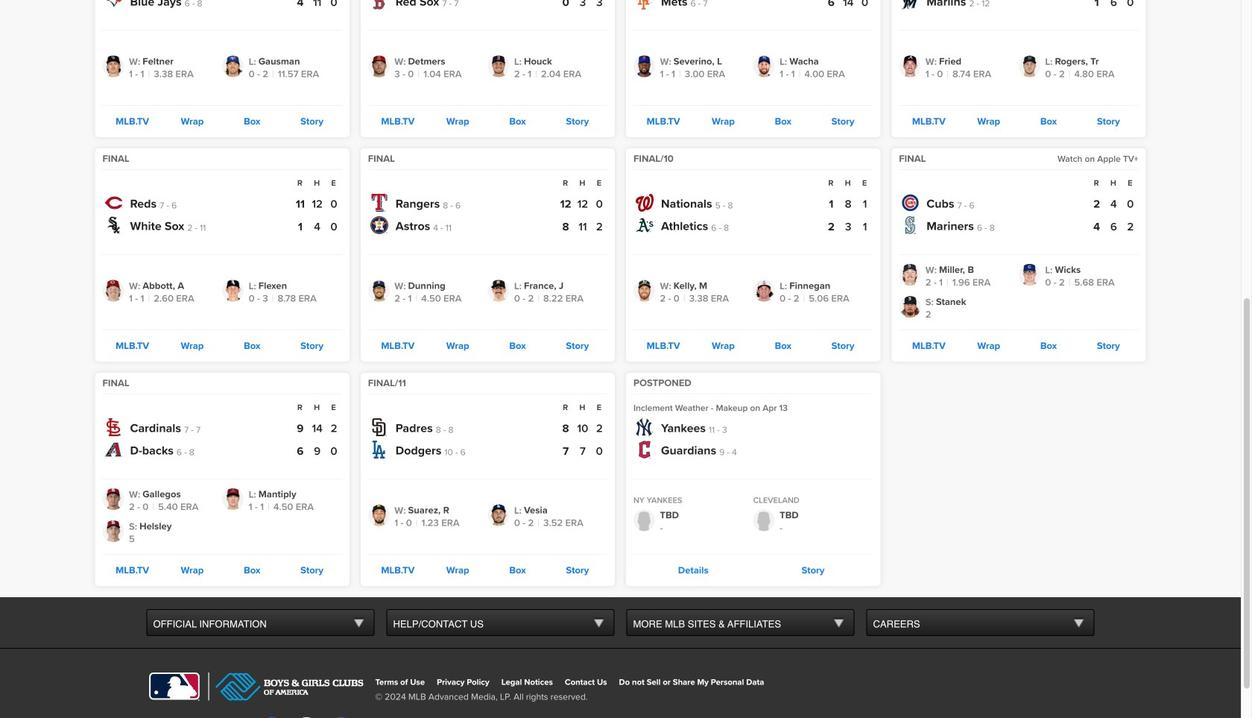Task type: vqa. For each thing, say whether or not it's contained in the screenshot.
the Severino, L 'image'
yes



Task type: locate. For each thing, give the bounding box(es) containing it.
france, j image
[[488, 280, 510, 302]]

stanek image
[[899, 296, 921, 318]]

finnegan image
[[754, 280, 775, 302]]

kelly, m image
[[634, 280, 655, 302]]

mariners image
[[902, 216, 920, 234]]

red sox image
[[370, 0, 388, 10]]

gallegos image
[[103, 488, 124, 510]]

dodgers image
[[370, 441, 388, 459]]

feltner image
[[103, 56, 124, 77]]

blue jays image
[[105, 0, 123, 10]]

white sox image
[[105, 216, 123, 234]]

wicks image
[[1019, 264, 1041, 286]]

astros image
[[370, 216, 388, 234]]

mlb.com image
[[147, 673, 202, 701]]

boys and girls club of america image
[[208, 673, 363, 701]]

flexen image
[[222, 280, 244, 302]]

abbott, a image
[[103, 280, 124, 302]]

detmers image
[[368, 56, 390, 77]]

guardians image
[[636, 441, 654, 459]]

mets image
[[636, 0, 654, 10]]

vesia image
[[488, 504, 510, 526]]

reds image
[[105, 194, 123, 212]]

rangers image
[[370, 194, 388, 212]]



Task type: describe. For each thing, give the bounding box(es) containing it.
cubs image
[[902, 194, 920, 212]]

houck image
[[488, 56, 510, 77]]

wacha image
[[754, 56, 775, 77]]

nationals image
[[636, 194, 654, 212]]

marlins image
[[902, 0, 920, 10]]

padres image
[[370, 418, 388, 436]]

mantiply image
[[222, 488, 244, 510]]

yankees image
[[636, 418, 654, 436]]

dunning image
[[368, 280, 390, 302]]

helsley image
[[103, 520, 124, 542]]

severino, l image
[[634, 56, 655, 77]]

rogers, tr image
[[1019, 56, 1041, 77]]

d backs image
[[105, 441, 123, 459]]

fried image
[[899, 56, 921, 77]]

gausman image
[[222, 56, 244, 77]]

suarez, r image
[[368, 504, 390, 526]]

miller, b image
[[899, 264, 921, 286]]

cardinals image
[[105, 418, 123, 436]]

athletics image
[[636, 216, 654, 234]]



